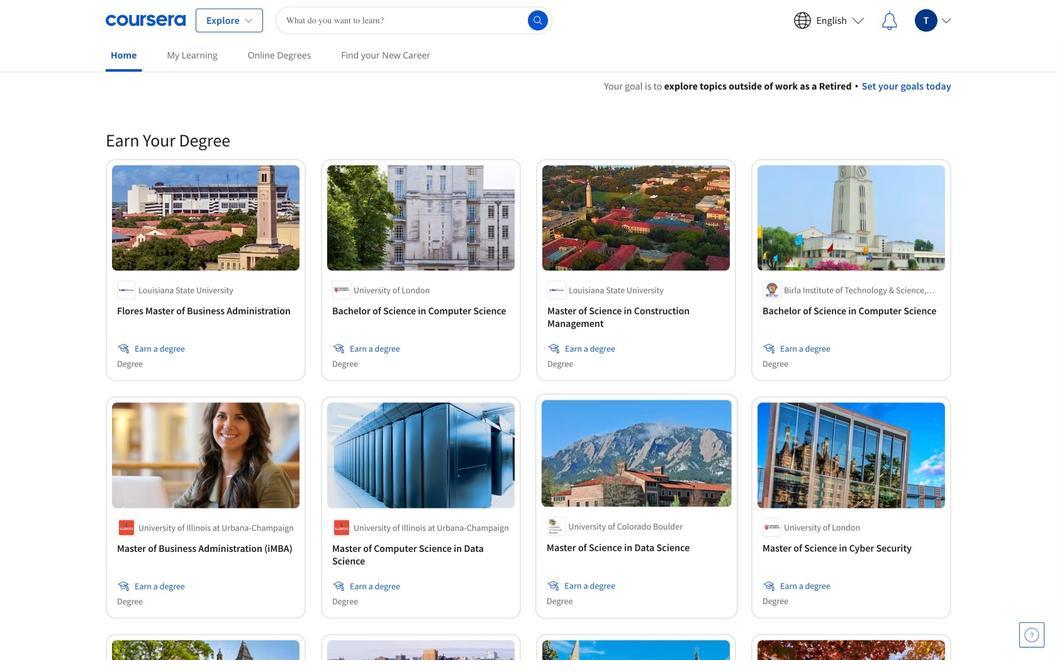 Task type: vqa. For each thing, say whether or not it's contained in the screenshot.
search box at top
yes



Task type: describe. For each thing, give the bounding box(es) containing it.
earn your degree collection element
[[98, 109, 959, 661]]

coursera image
[[106, 10, 186, 31]]



Task type: locate. For each thing, give the bounding box(es) containing it.
None search field
[[276, 7, 553, 34]]

help center image
[[1025, 628, 1040, 643]]

What do you want to learn? text field
[[276, 7, 553, 34]]

main content
[[0, 64, 1058, 661]]



